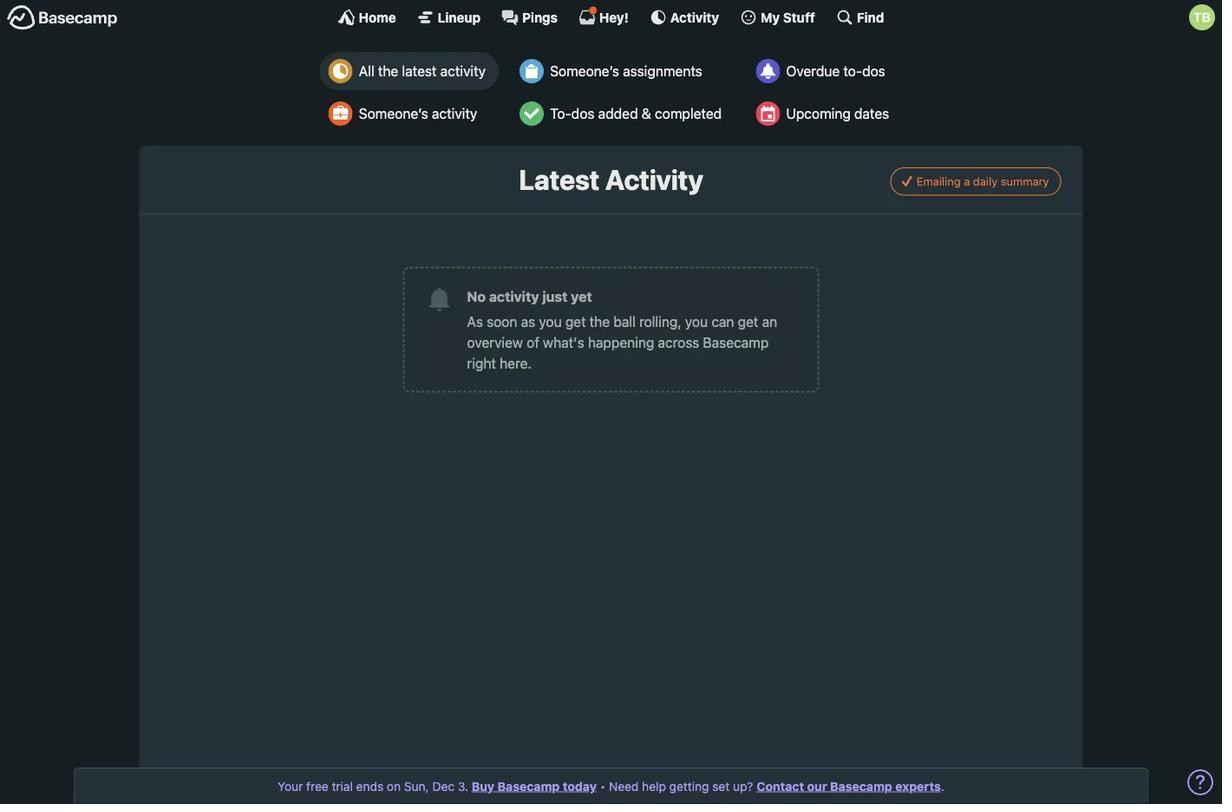 Task type: locate. For each thing, give the bounding box(es) containing it.
1 horizontal spatial basecamp
[[703, 334, 769, 350]]

the inside no activity just yet as soon as you get the ball rolling, you can get an overview of what's happening across basecamp right here.
[[590, 313, 610, 330]]

find button
[[836, 9, 885, 26]]

basecamp down can
[[703, 334, 769, 350]]

latest
[[402, 63, 437, 79]]

2 horizontal spatial basecamp
[[830, 779, 893, 794]]

•
[[600, 779, 606, 794]]

activity up soon
[[489, 288, 539, 304]]

assignments
[[623, 63, 703, 79]]

2 you from the left
[[685, 313, 708, 330]]

activity
[[671, 10, 719, 25], [605, 163, 703, 196]]

emailing
[[917, 175, 961, 188]]

you right the as
[[539, 313, 562, 330]]

added
[[598, 105, 638, 122]]

main element
[[0, 0, 1223, 34]]

0 horizontal spatial you
[[539, 313, 562, 330]]

all
[[359, 63, 375, 79]]

to-dos added & completed
[[550, 105, 722, 122]]

someone's
[[550, 63, 620, 79], [359, 105, 428, 122]]

dos
[[863, 63, 886, 79], [572, 105, 595, 122]]

activity right 'latest' at the top left
[[440, 63, 486, 79]]

0 horizontal spatial get
[[566, 313, 586, 330]]

summary
[[1001, 175, 1049, 188]]

1 vertical spatial activity
[[605, 163, 703, 196]]

overview
[[467, 334, 523, 350]]

what's
[[543, 334, 585, 350]]

to-
[[550, 105, 572, 122]]

emailing a daily summary
[[917, 175, 1049, 188]]

activity inside no activity just yet as soon as you get the ball rolling, you can get an overview of what's happening across basecamp right here.
[[489, 288, 539, 304]]

right
[[467, 355, 496, 371]]

set
[[713, 779, 730, 794]]

stuff
[[783, 10, 816, 25]]

2 get from the left
[[738, 313, 759, 330]]

someone's down the all the latest activity link
[[359, 105, 428, 122]]

get up what's
[[566, 313, 586, 330]]

1 vertical spatial the
[[590, 313, 610, 330]]

activity down all the latest activity
[[432, 105, 477, 122]]

0 vertical spatial activity
[[440, 63, 486, 79]]

get
[[566, 313, 586, 330], [738, 313, 759, 330]]

up?
[[733, 779, 754, 794]]

1 vertical spatial dos
[[572, 105, 595, 122]]

someone's for someone's assignments
[[550, 63, 620, 79]]

someone's activity link
[[320, 95, 499, 133]]

your free trial ends on sun, dec  3. buy basecamp today • need help getting set up? contact our basecamp experts .
[[278, 779, 945, 794]]

help
[[642, 779, 666, 794]]

1 horizontal spatial get
[[738, 313, 759, 330]]

upcoming dates link
[[747, 95, 903, 133]]

activity inside activity link
[[671, 10, 719, 25]]

0 vertical spatial someone's
[[550, 63, 620, 79]]

someone's assignments link
[[511, 52, 735, 90]]

dates
[[855, 105, 890, 122]]

basecamp right our
[[830, 779, 893, 794]]

no activity just yet as soon as you get the ball rolling, you can get an overview of what's happening across basecamp right here.
[[467, 288, 778, 371]]

1 horizontal spatial the
[[590, 313, 610, 330]]

of
[[527, 334, 540, 350]]

latest activity
[[519, 163, 703, 196]]

someone's inside "link"
[[550, 63, 620, 79]]

1 vertical spatial activity
[[432, 105, 477, 122]]

you left can
[[685, 313, 708, 330]]

get left an
[[738, 313, 759, 330]]

dos left added
[[572, 105, 595, 122]]

upcoming dates
[[786, 105, 890, 122]]

no
[[467, 288, 486, 304]]

an
[[762, 313, 778, 330]]

the left 'ball'
[[590, 313, 610, 330]]

daily
[[973, 175, 998, 188]]

1 horizontal spatial dos
[[863, 63, 886, 79]]

dec
[[433, 779, 455, 794]]

you
[[539, 313, 562, 330], [685, 313, 708, 330]]

0 vertical spatial activity
[[671, 10, 719, 25]]

pings button
[[502, 9, 558, 26]]

1 get from the left
[[566, 313, 586, 330]]

basecamp
[[703, 334, 769, 350], [498, 779, 560, 794], [830, 779, 893, 794]]

activity link
[[650, 9, 719, 26]]

2 vertical spatial activity
[[489, 288, 539, 304]]

yet
[[571, 288, 592, 304]]

0 vertical spatial the
[[378, 63, 399, 79]]

lineup link
[[417, 9, 481, 26]]

all the latest activity link
[[320, 52, 499, 90]]

contact
[[757, 779, 804, 794]]

basecamp right buy
[[498, 779, 560, 794]]

1 vertical spatial someone's
[[359, 105, 428, 122]]

the
[[378, 63, 399, 79], [590, 313, 610, 330]]

activity down & at the top right of the page
[[605, 163, 703, 196]]

buy
[[472, 779, 495, 794]]

dos up dates
[[863, 63, 886, 79]]

lineup
[[438, 10, 481, 25]]

switch accounts image
[[7, 4, 118, 31]]

the right 'all'
[[378, 63, 399, 79]]

1 horizontal spatial someone's
[[550, 63, 620, 79]]

across
[[658, 334, 700, 350]]

0 horizontal spatial someone's
[[359, 105, 428, 122]]

someone's activity
[[359, 105, 477, 122]]

basecamp inside no activity just yet as soon as you get the ball rolling, you can get an overview of what's happening across basecamp right here.
[[703, 334, 769, 350]]

someone's up to-
[[550, 63, 620, 79]]

find
[[857, 10, 885, 25]]

schedule image
[[756, 102, 780, 126]]

activity
[[440, 63, 486, 79], [432, 105, 477, 122], [489, 288, 539, 304]]

activity up assignments
[[671, 10, 719, 25]]

1 horizontal spatial you
[[685, 313, 708, 330]]



Task type: vqa. For each thing, say whether or not it's contained in the screenshot.
activity associated with Someone's activity
yes



Task type: describe. For each thing, give the bounding box(es) containing it.
all the latest activity
[[359, 63, 486, 79]]

0 vertical spatial dos
[[863, 63, 886, 79]]

home link
[[338, 9, 396, 26]]

to-
[[844, 63, 863, 79]]

activity report image
[[329, 59, 353, 83]]

my stuff button
[[740, 9, 816, 26]]

activity for someone's activity
[[432, 105, 477, 122]]

home
[[359, 10, 396, 25]]

just
[[543, 288, 568, 304]]

1 you from the left
[[539, 313, 562, 330]]

trial
[[332, 779, 353, 794]]

on
[[387, 779, 401, 794]]

assignment image
[[520, 59, 544, 83]]

pings
[[522, 10, 558, 25]]

someone's for someone's activity
[[359, 105, 428, 122]]

ends
[[356, 779, 384, 794]]

our
[[807, 779, 827, 794]]

reports image
[[756, 59, 780, 83]]

.
[[941, 779, 945, 794]]

need
[[609, 779, 639, 794]]

hey! button
[[579, 6, 629, 26]]

0 horizontal spatial the
[[378, 63, 399, 79]]

rolling,
[[640, 313, 682, 330]]

todo image
[[520, 102, 544, 126]]

soon
[[487, 313, 518, 330]]

here.
[[500, 355, 532, 371]]

contact our basecamp experts link
[[757, 779, 941, 794]]

overdue to-dos link
[[747, 52, 903, 90]]

happening
[[588, 334, 655, 350]]

a
[[964, 175, 970, 188]]

upcoming
[[786, 105, 851, 122]]

completed
[[655, 105, 722, 122]]

sun,
[[404, 779, 429, 794]]

my stuff
[[761, 10, 816, 25]]

emailing a daily summary button
[[891, 167, 1062, 196]]

person report image
[[329, 102, 353, 126]]

experts
[[896, 779, 941, 794]]

overdue to-dos
[[786, 63, 886, 79]]

someone's assignments
[[550, 63, 703, 79]]

activity for no activity just yet as soon as you get the ball rolling, you can get an overview of what's happening across basecamp right here.
[[489, 288, 539, 304]]

3.
[[458, 779, 469, 794]]

buy basecamp today link
[[472, 779, 597, 794]]

latest
[[519, 163, 600, 196]]

to-dos added & completed link
[[511, 95, 735, 133]]

as
[[521, 313, 536, 330]]

hey!
[[599, 10, 629, 25]]

free
[[306, 779, 329, 794]]

&
[[642, 105, 651, 122]]

ball
[[614, 313, 636, 330]]

getting
[[670, 779, 709, 794]]

overdue
[[786, 63, 840, 79]]

tim burton image
[[1190, 4, 1216, 30]]

today
[[563, 779, 597, 794]]

my
[[761, 10, 780, 25]]

0 horizontal spatial dos
[[572, 105, 595, 122]]

can
[[712, 313, 735, 330]]

your
[[278, 779, 303, 794]]

as
[[467, 313, 483, 330]]

0 horizontal spatial basecamp
[[498, 779, 560, 794]]



